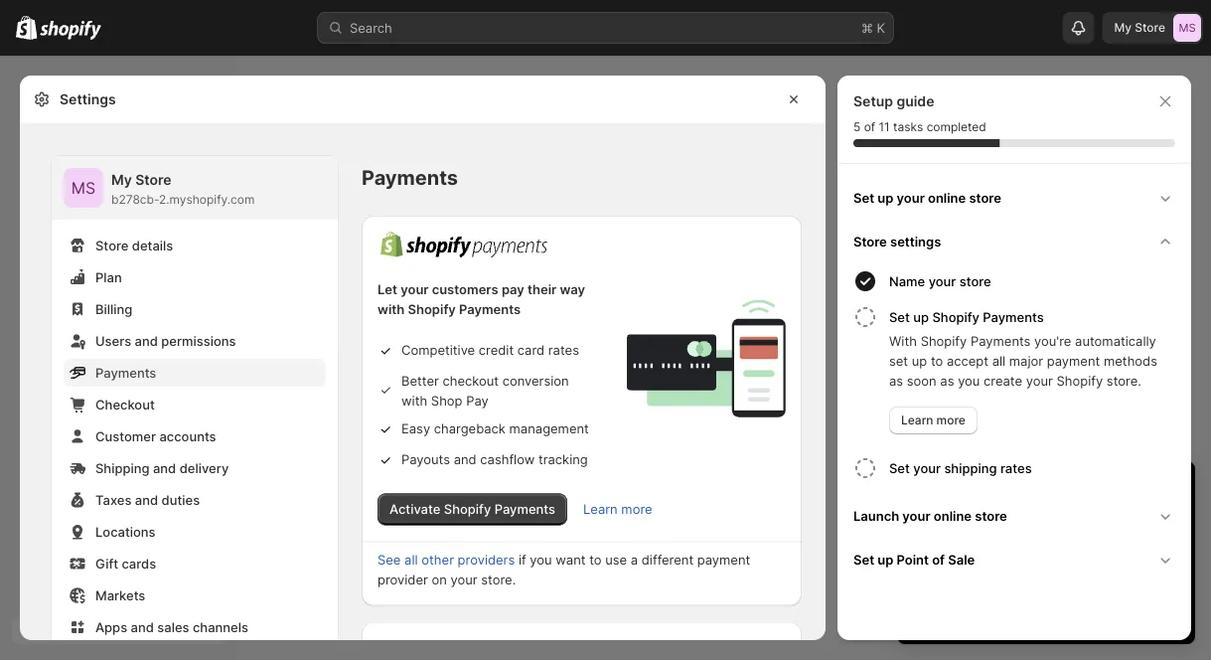 Task type: locate. For each thing, give the bounding box(es) containing it.
1 horizontal spatial on
[[1009, 515, 1024, 530]]

shopify inside 'let your customers pay their way with shopify payments'
[[408, 302, 456, 317]]

all up provider
[[405, 552, 418, 568]]

tracking
[[539, 452, 588, 467]]

0 horizontal spatial learn
[[584, 502, 618, 517]]

settings
[[891, 234, 942, 249]]

methods down the automatically
[[1104, 353, 1158, 368]]

online up settings
[[928, 190, 966, 205]]

competitive credit card rates
[[402, 342, 579, 358]]

my store image
[[1174, 14, 1202, 42]]

want
[[556, 552, 586, 568]]

1 vertical spatial of
[[933, 552, 945, 567]]

0 horizontal spatial learn more
[[584, 502, 653, 517]]

cards
[[122, 556, 156, 571]]

set for set up your online store
[[854, 190, 875, 205]]

$1/month
[[964, 567, 1022, 582]]

rates
[[548, 342, 579, 358], [1001, 460, 1032, 476]]

0 horizontal spatial to
[[590, 552, 602, 568]]

methods down if you want to use a different payment provider on your store.
[[505, 640, 561, 655]]

1 horizontal spatial to
[[931, 353, 944, 368]]

first
[[1076, 567, 1100, 582]]

learn more down soon on the right of page
[[902, 413, 966, 427]]

store.
[[1107, 373, 1142, 388], [481, 572, 516, 587]]

as right soon on the right of page
[[941, 373, 955, 388]]

rates for set your shipping rates
[[1001, 460, 1032, 476]]

accept
[[947, 353, 989, 368]]

1 vertical spatial learn
[[584, 502, 618, 517]]

payment right 'supported'
[[447, 640, 502, 655]]

0 horizontal spatial you
[[530, 552, 552, 568]]

1 vertical spatial you
[[530, 552, 552, 568]]

just
[[1006, 479, 1040, 503], [938, 567, 960, 582]]

and right apps
[[131, 619, 154, 635]]

0 vertical spatial with
[[378, 302, 405, 317]]

1 horizontal spatial just
[[1006, 479, 1040, 503]]

set inside set up shopify payments button
[[890, 309, 910, 325]]

users
[[95, 333, 131, 348]]

learn more link down soon on the right of page
[[890, 407, 978, 434]]

1 horizontal spatial learn
[[902, 413, 934, 427]]

a inside the select a plan to extend your shopify trial for just $1/month for your first 3 months.
[[959, 547, 967, 562]]

my left my store image
[[1115, 20, 1132, 35]]

and right 'users'
[[135, 333, 158, 348]]

store
[[970, 190, 1002, 205], [960, 273, 992, 289], [975, 508, 1008, 523]]

0 vertical spatial on
[[1009, 515, 1024, 530]]

for down select
[[918, 567, 934, 582]]

payments up checkout on the left
[[95, 365, 156, 380]]

just inside the select a plan to extend your shopify trial for just $1/month for your first 3 months.
[[938, 567, 960, 582]]

1 vertical spatial learn more
[[584, 502, 653, 517]]

up for your
[[878, 190, 894, 205]]

1 horizontal spatial as
[[941, 373, 955, 388]]

up for point
[[878, 552, 894, 567]]

delivery
[[180, 460, 229, 476]]

checkout link
[[64, 391, 326, 419]]

2 horizontal spatial payment
[[1048, 353, 1101, 368]]

on
[[1009, 515, 1024, 530], [432, 572, 447, 587]]

payment inside if you want to use a different payment provider on your store.
[[698, 552, 751, 568]]

1 vertical spatial online
[[934, 508, 972, 523]]

0 horizontal spatial a
[[631, 552, 638, 568]]

all inside with shopify payments you're automatically set up to accept all major payment methods as soon as you create your shopify store.
[[993, 353, 1006, 368]]

a left plan at right
[[959, 547, 967, 562]]

you inside if you want to use a different payment provider on your store.
[[530, 552, 552, 568]]

0 vertical spatial all
[[993, 353, 1006, 368]]

1 horizontal spatial payment
[[698, 552, 751, 568]]

store left settings
[[854, 234, 887, 249]]

gift
[[95, 556, 118, 571]]

1 horizontal spatial learn more
[[902, 413, 966, 427]]

0 vertical spatial you
[[958, 373, 981, 388]]

sale
[[949, 552, 975, 567]]

store details
[[95, 238, 173, 253]]

2 vertical spatial trial
[[1142, 547, 1165, 562]]

to inside the select a plan to extend your shopify trial for just $1/month for your first 3 months.
[[1000, 547, 1012, 562]]

launch your online store button
[[846, 494, 1184, 538]]

a right use at the bottom of the page
[[631, 552, 638, 568]]

your inside your trial just started element
[[918, 515, 945, 530]]

1 vertical spatial payment
[[698, 552, 751, 568]]

1 horizontal spatial learn more link
[[890, 407, 978, 434]]

0 horizontal spatial of
[[865, 120, 876, 134]]

extend
[[1016, 547, 1058, 562]]

learn more link
[[890, 407, 978, 434], [584, 502, 653, 517]]

point
[[897, 552, 929, 567]]

billing
[[95, 301, 132, 317]]

to for if you want to use a different payment provider on your store.
[[590, 552, 602, 568]]

1 horizontal spatial for
[[1025, 567, 1042, 582]]

0 vertical spatial your
[[918, 479, 960, 503]]

1 vertical spatial rates
[[1001, 460, 1032, 476]]

store down your trial just started
[[975, 508, 1008, 523]]

gift cards link
[[64, 550, 326, 578]]

to for select a plan to extend your shopify trial for just $1/month for your first 3 months.
[[1000, 547, 1012, 562]]

0 vertical spatial of
[[865, 120, 876, 134]]

to
[[931, 353, 944, 368], [1000, 547, 1012, 562], [590, 552, 602, 568]]

shopify up 3
[[1092, 547, 1138, 562]]

up up soon on the right of page
[[912, 353, 928, 368]]

and down chargeback
[[454, 452, 477, 467]]

with
[[378, 302, 405, 317], [402, 393, 428, 409]]

your up settings
[[897, 190, 925, 205]]

supported payment methods
[[378, 640, 561, 655]]

rates up your trial just started
[[1001, 460, 1032, 476]]

and right taxes at the bottom left
[[135, 492, 158, 507]]

1 vertical spatial more
[[622, 502, 653, 517]]

store. inside if you want to use a different payment provider on your store.
[[481, 572, 516, 587]]

payment down you're
[[1048, 353, 1101, 368]]

1 vertical spatial methods
[[505, 640, 561, 655]]

started
[[1046, 479, 1114, 503]]

more up set your shipping rates
[[937, 413, 966, 427]]

shopify
[[408, 302, 456, 317], [933, 309, 980, 325], [921, 333, 968, 348], [1057, 373, 1104, 388], [444, 502, 491, 517], [1092, 547, 1138, 562]]

your right the let
[[401, 282, 429, 297]]

my
[[1115, 20, 1132, 35], [111, 171, 132, 188]]

0 horizontal spatial on
[[432, 572, 447, 587]]

2 your from the top
[[918, 515, 945, 530]]

activate
[[390, 502, 441, 517]]

automatically
[[1076, 333, 1157, 348]]

set inside set up point of sale button
[[854, 552, 875, 567]]

for
[[918, 567, 934, 582], [1025, 567, 1042, 582]]

your down see all other providers link
[[451, 572, 478, 587]]

your trial just started element
[[898, 513, 1196, 644]]

1 horizontal spatial you
[[958, 373, 981, 388]]

trial inside dropdown button
[[966, 479, 1001, 503]]

on right the "ends" on the bottom right of the page
[[1009, 515, 1024, 530]]

1 horizontal spatial of
[[933, 552, 945, 567]]

with down better
[[402, 393, 428, 409]]

and down the customer accounts
[[153, 460, 176, 476]]

1 horizontal spatial all
[[993, 353, 1006, 368]]

rates inside settings dialog
[[548, 342, 579, 358]]

0 vertical spatial methods
[[1104, 353, 1158, 368]]

payments down pay at the top of the page
[[459, 302, 521, 317]]

0 horizontal spatial all
[[405, 552, 418, 568]]

you inside with shopify payments you're automatically set up to accept all major payment methods as soon as you create your shopify store.
[[958, 373, 981, 388]]

other
[[422, 552, 454, 568]]

see all other providers link
[[378, 552, 515, 568]]

and inside taxes and duties link
[[135, 492, 158, 507]]

sales
[[157, 619, 189, 635]]

store inside button
[[854, 234, 887, 249]]

trial
[[966, 479, 1001, 503], [949, 515, 972, 530], [1142, 547, 1165, 562]]

store up store settings button
[[970, 190, 1002, 205]]

plan
[[970, 547, 996, 562]]

your right name
[[929, 273, 957, 289]]

1 vertical spatial just
[[938, 567, 960, 582]]

to up soon on the right of page
[[931, 353, 944, 368]]

1 horizontal spatial store.
[[1107, 373, 1142, 388]]

set inside set your shipping rates button
[[890, 460, 910, 476]]

trial left the "ends" on the bottom right of the page
[[949, 515, 972, 530]]

shipping
[[945, 460, 998, 476]]

shopify down name your store
[[933, 309, 980, 325]]

and for taxes
[[135, 492, 158, 507]]

0 horizontal spatial learn more link
[[584, 502, 653, 517]]

5 of 11 tasks completed
[[854, 120, 987, 134]]

1 horizontal spatial rates
[[1001, 460, 1032, 476]]

0 horizontal spatial more
[[622, 502, 653, 517]]

set inside set up your online store button
[[854, 190, 875, 205]]

rates inside button
[[1001, 460, 1032, 476]]

2 vertical spatial payment
[[447, 640, 502, 655]]

my for my store b278cb-2.myshopify.com
[[111, 171, 132, 188]]

payments inside shop settings menu "element"
[[95, 365, 156, 380]]

more
[[937, 413, 966, 427], [622, 502, 653, 517]]

1 vertical spatial trial
[[949, 515, 972, 530]]

store
[[1135, 20, 1166, 35], [135, 171, 172, 188], [854, 234, 887, 249], [95, 238, 129, 253]]

of left 'sale'
[[933, 552, 945, 567]]

learn up use at the bottom of the page
[[584, 502, 618, 517]]

my for my store
[[1115, 20, 1132, 35]]

your for your trial ends on
[[918, 515, 945, 530]]

1 vertical spatial my
[[111, 171, 132, 188]]

2 horizontal spatial to
[[1000, 547, 1012, 562]]

your left first
[[1046, 567, 1073, 582]]

setup
[[854, 93, 894, 110]]

payment right different
[[698, 552, 751, 568]]

let your customers pay their way with shopify payments
[[378, 282, 586, 317]]

better checkout conversion with shop pay
[[402, 373, 569, 409]]

0 vertical spatial rates
[[548, 342, 579, 358]]

set down launch
[[854, 552, 875, 567]]

billing link
[[64, 295, 326, 323]]

0 vertical spatial trial
[[966, 479, 1001, 503]]

name your store button
[[890, 263, 1184, 299]]

0 vertical spatial just
[[1006, 479, 1040, 503]]

0 horizontal spatial rates
[[548, 342, 579, 358]]

guide
[[897, 93, 935, 110]]

1 vertical spatial your
[[918, 515, 945, 530]]

easy
[[402, 421, 431, 436]]

up up store settings
[[878, 190, 894, 205]]

0 horizontal spatial as
[[890, 373, 904, 388]]

1 horizontal spatial methods
[[1104, 353, 1158, 368]]

your inside 'let your customers pay their way with shopify payments'
[[401, 282, 429, 297]]

locations link
[[64, 518, 326, 546]]

as down set
[[890, 373, 904, 388]]

1 vertical spatial store.
[[481, 572, 516, 587]]

up left the point at the bottom right of the page
[[878, 552, 894, 567]]

shipping and delivery
[[95, 460, 229, 476]]

methods
[[1104, 353, 1158, 368], [505, 640, 561, 655]]

my inside my store b278cb-2.myshopify.com
[[111, 171, 132, 188]]

all up create
[[993, 353, 1006, 368]]

you down the accept at right bottom
[[958, 373, 981, 388]]

online left the "ends" on the bottom right of the page
[[934, 508, 972, 523]]

your inside with shopify payments you're automatically set up to accept all major payment methods as soon as you create your shopify store.
[[1027, 373, 1054, 388]]

0 horizontal spatial my
[[111, 171, 132, 188]]

search
[[350, 20, 392, 35]]

shopify down customers
[[408, 302, 456, 317]]

payment inside with shopify payments you're automatically set up to accept all major payment methods as soon as you create your shopify store.
[[1048, 353, 1101, 368]]

my up b278cb-
[[111, 171, 132, 188]]

trial down the shipping
[[966, 479, 1001, 503]]

and for apps
[[131, 619, 154, 635]]

set right mark set your shipping rates as done image
[[890, 460, 910, 476]]

learn more link up use at the bottom of the page
[[584, 502, 653, 517]]

0 vertical spatial payment
[[1048, 353, 1101, 368]]

for down extend
[[1025, 567, 1042, 582]]

1 vertical spatial all
[[405, 552, 418, 568]]

more up use at the bottom of the page
[[622, 502, 653, 517]]

activate shopify payments button
[[378, 494, 568, 525]]

to right plan at right
[[1000, 547, 1012, 562]]

shop
[[431, 393, 463, 409]]

you right if
[[530, 552, 552, 568]]

on down other
[[432, 572, 447, 587]]

0 vertical spatial store.
[[1107, 373, 1142, 388]]

with down the let
[[378, 302, 405, 317]]

learn more up use at the bottom of the page
[[584, 502, 653, 517]]

0 vertical spatial learn more
[[902, 413, 966, 427]]

taxes and duties
[[95, 492, 200, 507]]

1 horizontal spatial a
[[959, 547, 967, 562]]

customer accounts link
[[64, 422, 326, 450]]

0 vertical spatial learn more link
[[890, 407, 978, 434]]

rates right card
[[548, 342, 579, 358]]

payments up major
[[971, 333, 1031, 348]]

and inside users and permissions link
[[135, 333, 158, 348]]

your up select
[[918, 515, 945, 530]]

0 horizontal spatial methods
[[505, 640, 561, 655]]

1 horizontal spatial my
[[1115, 20, 1132, 35]]

shipping and delivery link
[[64, 454, 326, 482]]

and inside the shipping and delivery link
[[153, 460, 176, 476]]

and inside apps and sales channels link
[[131, 619, 154, 635]]

payment
[[1048, 353, 1101, 368], [698, 552, 751, 568], [447, 640, 502, 655]]

of right 5
[[865, 120, 876, 134]]

your trial ends on
[[918, 515, 1028, 530]]

0 horizontal spatial just
[[938, 567, 960, 582]]

more inside set up shopify payments element
[[937, 413, 966, 427]]

store up set up shopify payments
[[960, 273, 992, 289]]

learn down soon on the right of page
[[902, 413, 934, 427]]

set up with
[[890, 309, 910, 325]]

your up launch your online store
[[918, 479, 960, 503]]

set for set up point of sale
[[854, 552, 875, 567]]

0 vertical spatial more
[[937, 413, 966, 427]]

0 horizontal spatial for
[[918, 567, 934, 582]]

store. down providers
[[481, 572, 516, 587]]

launch your online store
[[854, 508, 1008, 523]]

name
[[890, 273, 926, 289]]

their
[[528, 282, 557, 297]]

learn inside settings dialog
[[584, 502, 618, 517]]

store up b278cb-
[[135, 171, 172, 188]]

store left my store image
[[1135, 20, 1166, 35]]

your down major
[[1027, 373, 1054, 388]]

if you want to use a different payment provider on your store.
[[378, 552, 751, 587]]

your inside your trial just started dropdown button
[[918, 479, 960, 503]]

0 horizontal spatial store.
[[481, 572, 516, 587]]

1 vertical spatial on
[[432, 572, 447, 587]]

0 vertical spatial learn
[[902, 413, 934, 427]]

k
[[877, 20, 886, 35]]

1 vertical spatial learn more link
[[584, 502, 653, 517]]

to left use at the bottom of the page
[[590, 552, 602, 568]]

trial up months.
[[1142, 547, 1165, 562]]

1 vertical spatial with
[[402, 393, 428, 409]]

up up with
[[914, 309, 929, 325]]

store. down the automatically
[[1107, 373, 1142, 388]]

0 vertical spatial my
[[1115, 20, 1132, 35]]

to inside if you want to use a different payment provider on your store.
[[590, 552, 602, 568]]

set
[[890, 353, 909, 368]]

1 your from the top
[[918, 479, 960, 503]]

store settings button
[[846, 220, 1184, 263]]

way
[[560, 282, 586, 297]]

set your shipping rates
[[890, 460, 1032, 476]]

plan
[[95, 269, 122, 285]]

set up store settings
[[854, 190, 875, 205]]

a
[[959, 547, 967, 562], [631, 552, 638, 568]]

your for your trial just started
[[918, 479, 960, 503]]

1 horizontal spatial more
[[937, 413, 966, 427]]

shopify image
[[16, 16, 37, 40], [40, 20, 102, 40]]

set up your online store button
[[846, 176, 1184, 220]]

gift cards
[[95, 556, 156, 571]]

trial for ends
[[949, 515, 972, 530]]

major
[[1010, 353, 1044, 368]]

learn more
[[902, 413, 966, 427], [584, 502, 653, 517]]

1 horizontal spatial shopify image
[[40, 20, 102, 40]]

2 vertical spatial store
[[975, 508, 1008, 523]]



Task type: describe. For each thing, give the bounding box(es) containing it.
up for shopify
[[914, 309, 929, 325]]

up inside with shopify payments you're automatically set up to accept all major payment methods as soon as you create your shopify store.
[[912, 353, 928, 368]]

on inside if you want to use a different payment provider on your store.
[[432, 572, 447, 587]]

set up shopify payments button
[[890, 299, 1184, 331]]

ms button
[[64, 168, 103, 208]]

plan link
[[64, 263, 326, 291]]

set up point of sale
[[854, 552, 975, 567]]

methods inside settings dialog
[[505, 640, 561, 655]]

methods inside with shopify payments you're automatically set up to accept all major payment methods as soon as you create your shopify store.
[[1104, 353, 1158, 368]]

trial inside the select a plan to extend your shopify trial for just $1/month for your first 3 months.
[[1142, 547, 1165, 562]]

your right launch
[[903, 508, 931, 523]]

card
[[518, 342, 545, 358]]

0 horizontal spatial shopify image
[[16, 16, 37, 40]]

supported
[[378, 640, 444, 655]]

checkout
[[443, 373, 499, 389]]

my store b278cb-2.myshopify.com
[[111, 171, 255, 207]]

duties
[[162, 492, 200, 507]]

create
[[984, 373, 1023, 388]]

conversion
[[503, 373, 569, 389]]

0 vertical spatial store
[[970, 190, 1002, 205]]

2 as from the left
[[941, 373, 955, 388]]

my store
[[1115, 20, 1166, 35]]

set for set your shipping rates
[[890, 460, 910, 476]]

checkout
[[95, 397, 155, 412]]

b278cb-
[[111, 192, 159, 207]]

payments inside 'let your customers pay their way with shopify payments'
[[459, 302, 521, 317]]

payments up shopify payments image
[[362, 166, 458, 190]]

1 as from the left
[[890, 373, 904, 388]]

customer
[[95, 428, 156, 444]]

set up your online store
[[854, 190, 1002, 205]]

cashflow
[[480, 452, 535, 467]]

shop settings menu element
[[52, 156, 338, 660]]

payments down the 'name your store' button
[[983, 309, 1044, 325]]

with inside 'let your customers pay their way with shopify payments'
[[378, 302, 405, 317]]

shopify payments image
[[378, 232, 551, 258]]

with
[[890, 333, 918, 348]]

and for shipping
[[153, 460, 176, 476]]

use
[[606, 552, 627, 568]]

mark set your shipping rates as done image
[[854, 456, 878, 480]]

of inside button
[[933, 552, 945, 567]]

users and permissions link
[[64, 327, 326, 355]]

customers
[[432, 282, 499, 297]]

soon
[[907, 373, 937, 388]]

learn more link inside set up shopify payments element
[[890, 407, 978, 434]]

set for set up shopify payments
[[890, 309, 910, 325]]

just inside your trial just started dropdown button
[[1006, 479, 1040, 503]]

rates for competitive credit card rates
[[548, 342, 579, 358]]

learn inside set up shopify payments element
[[902, 413, 934, 427]]

5
[[854, 120, 861, 134]]

on inside your trial just started element
[[1009, 515, 1024, 530]]

store details link
[[64, 232, 326, 259]]

details
[[132, 238, 173, 253]]

select a plan to extend your shopify trial for just $1/month for your first 3 months.
[[918, 547, 1165, 582]]

competitive
[[402, 342, 475, 358]]

set up shopify payments element
[[850, 331, 1184, 434]]

setup guide dialog
[[838, 76, 1192, 640]]

settings dialog
[[20, 76, 826, 660]]

with inside better checkout conversion with shop pay
[[402, 393, 428, 409]]

see all other providers
[[378, 552, 515, 568]]

and for payouts
[[454, 452, 477, 467]]

2 for from the left
[[1025, 567, 1042, 582]]

launch
[[854, 508, 900, 523]]

channels
[[193, 619, 248, 635]]

management
[[510, 421, 589, 436]]

payments inside with shopify payments you're automatically set up to accept all major payment methods as soon as you create your shopify store.
[[971, 333, 1031, 348]]

your trial just started
[[918, 479, 1114, 503]]

mark set up shopify payments as done image
[[854, 305, 878, 329]]

setup guide
[[854, 93, 935, 110]]

name your store
[[890, 273, 992, 289]]

trial for just
[[966, 479, 1001, 503]]

to inside with shopify payments you're automatically set up to accept all major payment methods as soon as you create your shopify store.
[[931, 353, 944, 368]]

shopify inside the select a plan to extend your shopify trial for just $1/month for your first 3 months.
[[1092, 547, 1138, 562]]

your up first
[[1061, 547, 1088, 562]]

store inside my store b278cb-2.myshopify.com
[[135, 171, 172, 188]]

all inside settings dialog
[[405, 552, 418, 568]]

2.myshopify.com
[[159, 192, 255, 207]]

you're
[[1035, 333, 1072, 348]]

your inside if you want to use a different payment provider on your store.
[[451, 572, 478, 587]]

tasks
[[894, 120, 924, 134]]

store settings
[[854, 234, 942, 249]]

a inside if you want to use a different payment provider on your store.
[[631, 552, 638, 568]]

payouts and cashflow tracking
[[402, 452, 588, 467]]

0 vertical spatial online
[[928, 190, 966, 205]]

ends
[[975, 515, 1005, 530]]

shipping
[[95, 460, 150, 476]]

markets link
[[64, 582, 326, 609]]

payments up if
[[495, 502, 556, 517]]

users and permissions
[[95, 333, 236, 348]]

more inside settings dialog
[[622, 502, 653, 517]]

permissions
[[161, 333, 236, 348]]

store. inside with shopify payments you're automatically set up to accept all major payment methods as soon as you create your shopify store.
[[1107, 373, 1142, 388]]

with shopify payments you're automatically set up to accept all major payment methods as soon as you create your shopify store.
[[890, 333, 1158, 388]]

set your shipping rates button
[[890, 450, 1184, 486]]

your left the shipping
[[914, 460, 941, 476]]

completed
[[927, 120, 987, 134]]

payments link
[[64, 359, 326, 387]]

settings
[[60, 91, 116, 108]]

pay
[[502, 282, 525, 297]]

locations
[[95, 524, 156, 539]]

accounts
[[159, 428, 216, 444]]

shopify right activate
[[444, 502, 491, 517]]

store up "plan"
[[95, 238, 129, 253]]

my store image
[[64, 168, 103, 208]]

see
[[378, 552, 401, 568]]

apps and sales channels
[[95, 619, 248, 635]]

⌘
[[862, 20, 874, 35]]

better
[[402, 373, 439, 389]]

apps and sales channels link
[[64, 613, 326, 641]]

credit
[[479, 342, 514, 358]]

let
[[378, 282, 398, 297]]

⌘ k
[[862, 20, 886, 35]]

0 horizontal spatial payment
[[447, 640, 502, 655]]

select
[[918, 547, 956, 562]]

pay
[[466, 393, 489, 409]]

easy chargeback management
[[402, 421, 589, 436]]

learn more inside settings dialog
[[584, 502, 653, 517]]

learn more inside set up shopify payments element
[[902, 413, 966, 427]]

1 for from the left
[[918, 567, 934, 582]]

your trial just started button
[[898, 461, 1196, 503]]

3
[[1104, 567, 1112, 582]]

and for users
[[135, 333, 158, 348]]

shopify up the accept at right bottom
[[921, 333, 968, 348]]

set up point of sale button
[[846, 538, 1184, 582]]

providers
[[458, 552, 515, 568]]

shopify down you're
[[1057, 373, 1104, 388]]

different
[[642, 552, 694, 568]]

customer accounts
[[95, 428, 216, 444]]

taxes and duties link
[[64, 486, 326, 514]]

1 vertical spatial store
[[960, 273, 992, 289]]

11
[[879, 120, 890, 134]]



Task type: vqa. For each thing, say whether or not it's contained in the screenshot.
Sales Channels
no



